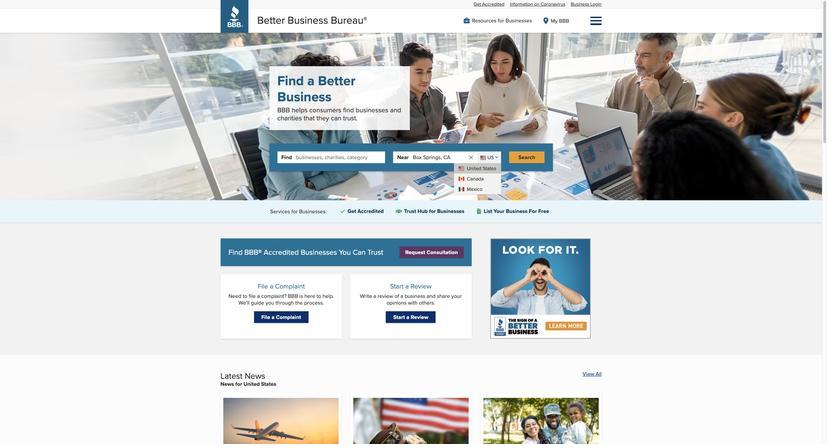 Task type: locate. For each thing, give the bounding box(es) containing it.
0 vertical spatial complaint
[[275, 281, 305, 291]]

2 horizontal spatial businesses
[[506, 17, 532, 24]]

united up canada on the top
[[467, 165, 482, 172]]

and for better
[[390, 105, 401, 115]]

review down with at the bottom
[[411, 313, 429, 321]]

0 horizontal spatial better
[[257, 13, 285, 27]]

Find search field
[[296, 152, 385, 163]]

can
[[353, 247, 366, 258]]

start up of
[[390, 281, 404, 291]]

here
[[305, 292, 315, 300]]

file down you
[[262, 313, 270, 321]]

get
[[474, 1, 481, 7], [348, 207, 356, 215]]

0 horizontal spatial get
[[348, 207, 356, 215]]

find
[[277, 71, 304, 91], [281, 153, 292, 161], [229, 247, 243, 258]]

complaint?
[[261, 292, 287, 300]]

1 vertical spatial businesses
[[437, 207, 465, 215]]

0 vertical spatial file
[[258, 281, 268, 291]]

to
[[243, 292, 248, 300], [317, 292, 321, 300]]

find for business
[[277, 71, 304, 91]]

we'll
[[239, 299, 250, 307]]

news
[[245, 370, 265, 382], [221, 380, 234, 388]]

file up complaint?
[[258, 281, 268, 291]]

0 horizontal spatial news
[[221, 380, 234, 388]]

start
[[390, 281, 404, 291], [394, 313, 405, 321]]

list box
[[454, 163, 501, 194]]

better inside find a better business bbb helps consumers find businesses and charities that they can trust.
[[318, 71, 356, 91]]

0 vertical spatial accredited
[[482, 1, 505, 7]]

start down opinions
[[394, 313, 405, 321]]

get accredited link
[[474, 1, 505, 7], [338, 206, 387, 217]]

bbb left is
[[288, 292, 298, 300]]

states inside option
[[483, 165, 497, 172]]

0 vertical spatial find
[[277, 71, 304, 91]]

1 vertical spatial complaint
[[276, 313, 301, 321]]

1 horizontal spatial states
[[483, 165, 497, 172]]

and for review
[[427, 292, 436, 300]]

1 vertical spatial trust
[[368, 247, 383, 258]]

consumers
[[309, 105, 342, 115]]

Near field
[[413, 152, 465, 163]]

businesses for trust hub for businesses
[[437, 207, 465, 215]]

businesses right "hub"
[[437, 207, 465, 215]]

businesses down 'information'
[[506, 17, 532, 24]]

1 horizontal spatial businesses
[[437, 207, 465, 215]]

share
[[437, 292, 450, 300]]

business
[[405, 292, 426, 300]]

0 horizontal spatial get accredited link
[[338, 206, 387, 217]]

start for start a review
[[394, 313, 405, 321]]

list box containing united states
[[454, 163, 501, 194]]

2 vertical spatial accredited
[[264, 247, 299, 258]]

0 horizontal spatial businesses
[[301, 247, 337, 258]]

1 vertical spatial accredited
[[358, 207, 384, 215]]

for inside "latest news news for united states"
[[236, 380, 242, 388]]

to right here
[[317, 292, 321, 300]]

complaint for file a complaint
[[276, 313, 301, 321]]

find inside find a better business bbb helps consumers find businesses and charities that they can trust.
[[277, 71, 304, 91]]

bbb inside find a better business bbb helps consumers find businesses and charities that they can trust.
[[277, 105, 290, 115]]

accredited inside get accredited link
[[358, 207, 384, 215]]

complaint up is
[[275, 281, 305, 291]]

businesses left you
[[301, 247, 337, 258]]

canada option
[[454, 174, 501, 184]]

a inside find a better business bbb helps consumers find businesses and charities that they can trust.
[[308, 71, 315, 91]]

1 horizontal spatial united
[[467, 165, 482, 172]]

0 vertical spatial trust
[[404, 207, 416, 215]]

bureau
[[331, 13, 364, 27]]

write
[[360, 292, 372, 300]]

complaint down through
[[276, 313, 301, 321]]

review inside start a review write a review of a business and share your opinions with others.
[[411, 281, 432, 291]]

mexico
[[467, 186, 483, 193]]

0 vertical spatial get
[[474, 1, 481, 7]]

and left share
[[427, 292, 436, 300]]

united right latest
[[244, 380, 260, 388]]

they
[[317, 113, 329, 123]]

file for file a complaint need to file a complaint? bbb is here to help. we'll guide you through the process.
[[258, 281, 268, 291]]

bbb right my
[[559, 17, 570, 25]]

need
[[229, 292, 242, 300]]

is
[[300, 292, 303, 300]]

to left file
[[243, 292, 248, 300]]

1 vertical spatial find
[[281, 153, 292, 161]]

0 horizontal spatial united
[[244, 380, 260, 388]]

clear search image
[[468, 154, 474, 160]]

1 vertical spatial states
[[261, 380, 276, 388]]

trust right the can
[[368, 247, 383, 258]]

file
[[258, 281, 268, 291], [262, 313, 270, 321]]

0 horizontal spatial to
[[243, 292, 248, 300]]

1 horizontal spatial get accredited link
[[474, 1, 505, 7]]

a right file
[[257, 292, 260, 300]]

0 vertical spatial united
[[467, 165, 482, 172]]

united inside option
[[467, 165, 482, 172]]

1 vertical spatial get accredited
[[348, 207, 384, 215]]

trust hub for businesses link
[[393, 206, 467, 217]]

0 horizontal spatial states
[[261, 380, 276, 388]]

businesses
[[506, 17, 532, 24], [437, 207, 465, 215], [301, 247, 337, 258]]

trust
[[404, 207, 416, 215], [368, 247, 383, 258]]

accredited
[[482, 1, 505, 7], [358, 207, 384, 215], [264, 247, 299, 258]]

better business bureau ®
[[257, 13, 367, 27]]

file inside file a complaint need to file a complaint? bbb is here to help. we'll guide you through the process.
[[258, 281, 268, 291]]

start a review write a review of a business and share your opinions with others.
[[360, 281, 462, 307]]

file
[[249, 292, 256, 300]]

trust left "hub"
[[404, 207, 416, 215]]

near
[[397, 153, 409, 161]]

1 vertical spatial united
[[244, 380, 260, 388]]

0 vertical spatial businesses
[[506, 17, 532, 24]]

1 horizontal spatial get accredited
[[474, 1, 505, 7]]

0 horizontal spatial get accredited
[[348, 207, 384, 215]]

2 vertical spatial businesses
[[301, 247, 337, 258]]

1 vertical spatial bbb
[[277, 105, 290, 115]]

1 horizontal spatial accredited
[[358, 207, 384, 215]]

with
[[408, 299, 418, 307]]

services
[[270, 208, 290, 215]]

you
[[266, 299, 274, 307]]

1 horizontal spatial and
[[427, 292, 436, 300]]

can
[[331, 113, 342, 123]]

on
[[535, 1, 540, 7]]

file for file a complaint
[[262, 313, 270, 321]]

0 vertical spatial states
[[483, 165, 497, 172]]

review up business
[[411, 281, 432, 291]]

1 vertical spatial get accredited link
[[338, 206, 387, 217]]

and right businesses
[[390, 105, 401, 115]]

1 vertical spatial better
[[318, 71, 356, 91]]

information on coronavirus
[[510, 1, 566, 7]]

1 vertical spatial get
[[348, 207, 356, 215]]

review inside start a review "link"
[[411, 313, 429, 321]]

1 vertical spatial start
[[394, 313, 405, 321]]

0 vertical spatial start
[[390, 281, 404, 291]]

latest
[[221, 370, 243, 382]]

review for start a review write a review of a business and share your opinions with others.
[[411, 281, 432, 291]]

0 horizontal spatial and
[[390, 105, 401, 115]]

get accredited link for information on coronavirus "link" on the top of the page
[[474, 1, 505, 7]]

others.
[[419, 299, 435, 307]]

complaint inside file a complaint need to file a complaint? bbb is here to help. we'll guide you through the process.
[[275, 281, 305, 291]]

and
[[390, 105, 401, 115], [427, 292, 436, 300]]

start inside "link"
[[394, 313, 405, 321]]

a up complaint?
[[270, 281, 274, 291]]

0 vertical spatial get accredited link
[[474, 1, 505, 7]]

2 horizontal spatial accredited
[[482, 1, 505, 7]]

complaint for file a complaint need to file a complaint? bbb is here to help. we'll guide you through the process.
[[275, 281, 305, 291]]

find
[[343, 105, 354, 115]]

2 vertical spatial find
[[229, 247, 243, 258]]

1 vertical spatial file
[[262, 313, 270, 321]]

complaint
[[275, 281, 305, 291], [276, 313, 301, 321]]

charities
[[277, 113, 302, 123]]

a up helps at the top left of page
[[308, 71, 315, 91]]

united inside "latest news news for united states"
[[244, 380, 260, 388]]

helps
[[292, 105, 308, 115]]

start inside start a review write a review of a business and share your opinions with others.
[[390, 281, 404, 291]]

1 horizontal spatial to
[[317, 292, 321, 300]]

search
[[519, 154, 536, 161]]

0 vertical spatial review
[[411, 281, 432, 291]]

and inside find a better business bbb helps consumers find businesses and charities that they can trust.
[[390, 105, 401, 115]]

review
[[411, 281, 432, 291], [411, 313, 429, 321]]

1 horizontal spatial trust
[[404, 207, 416, 215]]

1 horizontal spatial better
[[318, 71, 356, 91]]

business
[[571, 1, 589, 7], [288, 13, 328, 27], [277, 87, 332, 107], [506, 207, 528, 215]]

list your business for free
[[484, 207, 550, 215]]

bbb
[[559, 17, 570, 25], [277, 105, 290, 115], [288, 292, 298, 300]]

united states option
[[454, 163, 501, 174]]

and inside start a review write a review of a business and share your opinions with others.
[[427, 292, 436, 300]]

1 vertical spatial review
[[411, 313, 429, 321]]

latest news news for united states
[[221, 370, 276, 388]]

a down you
[[272, 313, 275, 321]]

a
[[308, 71, 315, 91], [270, 281, 274, 291], [406, 281, 409, 291], [257, 292, 260, 300], [374, 292, 376, 300], [401, 292, 404, 300], [272, 313, 275, 321], [407, 313, 410, 321]]

bbb left helps at the top left of page
[[277, 105, 290, 115]]

0 vertical spatial better
[[257, 13, 285, 27]]

states
[[483, 165, 497, 172], [261, 380, 276, 388]]

1 vertical spatial and
[[427, 292, 436, 300]]

0 vertical spatial and
[[390, 105, 401, 115]]

my
[[551, 17, 558, 25]]

a down with at the bottom
[[407, 313, 410, 321]]

2 vertical spatial bbb
[[288, 292, 298, 300]]

start a review link
[[386, 311, 436, 323]]



Task type: vqa. For each thing, say whether or not it's contained in the screenshot.
Details such as these are useful:
 •	Date of the transaction
 •	The amount of money you paid the business
 •	What the business committed to provide you
 •	What the nature of the dispute is
 •	Whether or not the business has tried to resolve the problem
 •	Account/order/tracking number
 •	If the issue involves advertising, when and where the ad was seen or heard text box
no



Task type: describe. For each thing, give the bounding box(es) containing it.
information
[[510, 1, 533, 7]]

request consultation link
[[400, 247, 464, 258]]

bbb inside file a complaint need to file a complaint? bbb is here to help. we'll guide you through the process.
[[288, 292, 298, 300]]

that
[[304, 113, 315, 123]]

trust inside trust hub for businesses link
[[404, 207, 416, 215]]

businesses:
[[299, 208, 327, 215]]

a right write
[[374, 292, 376, 300]]

bbb®
[[245, 247, 262, 258]]

file a complaint
[[262, 313, 301, 321]]

african american active duty military man holding young daughter smiling with wife image
[[484, 398, 599, 444]]

airplane flying in a sunset sky image
[[223, 398, 339, 444]]

look for it. the sign of a better business. click to learn more. image
[[491, 239, 591, 339]]

resources
[[472, 17, 497, 24]]

help.
[[323, 292, 334, 300]]

of
[[395, 292, 399, 300]]

opinions
[[387, 299, 407, 307]]

canada
[[467, 175, 484, 182]]

for
[[529, 207, 537, 215]]

get accredited link for trust hub for businesses link
[[338, 206, 387, 217]]

resources for businesses link
[[464, 17, 532, 24]]

file a complaint link
[[254, 311, 309, 323]]

guide
[[251, 299, 264, 307]]

a right of
[[401, 292, 404, 300]]

businesses
[[356, 105, 389, 115]]

US field
[[478, 152, 501, 163]]

0 vertical spatial get accredited
[[474, 1, 505, 7]]

my bbb
[[551, 17, 570, 25]]

1 horizontal spatial news
[[245, 370, 265, 382]]

start a review
[[394, 313, 429, 321]]

united states
[[467, 165, 497, 172]]

my bbb button
[[543, 17, 570, 25]]

mexico option
[[454, 184, 501, 194]]

free
[[539, 207, 550, 215]]

find bbb® accredited businesses you can trust
[[229, 247, 383, 258]]

business inside "link"
[[506, 207, 528, 215]]

information on coronavirus link
[[510, 1, 566, 7]]

list your business for free link
[[474, 206, 552, 217]]

request
[[405, 249, 426, 256]]

file a complaint need to file a complaint? bbb is here to help. we'll guide you through the process.
[[229, 281, 334, 307]]

find for businesses
[[229, 247, 243, 258]]

a up business
[[406, 281, 409, 291]]

1 to from the left
[[243, 292, 248, 300]]

®
[[364, 14, 367, 25]]

consultation
[[427, 249, 458, 256]]

through
[[276, 299, 294, 307]]

businesses for find bbb® accredited businesses you can trust
[[301, 247, 337, 258]]

process.
[[304, 299, 324, 307]]

business login link
[[571, 1, 602, 7]]

request consultation
[[405, 249, 458, 256]]

your
[[452, 292, 462, 300]]

you
[[339, 247, 351, 258]]

find a better business bbb helps consumers find businesses and charities that they can trust.
[[277, 71, 401, 123]]

0 horizontal spatial trust
[[368, 247, 383, 258]]

2 to from the left
[[317, 292, 321, 300]]

0 horizontal spatial accredited
[[264, 247, 299, 258]]

review for start a review
[[411, 313, 429, 321]]

start for start a review write a review of a business and share your opinions with others.
[[390, 281, 404, 291]]

list
[[484, 207, 493, 215]]

a inside "link"
[[407, 313, 410, 321]]

services for businesses:
[[270, 208, 327, 215]]

business login
[[571, 1, 602, 7]]

all
[[596, 370, 602, 378]]

view all link
[[583, 370, 602, 378]]

veteran solute american flag image
[[354, 398, 469, 444]]

trust.
[[343, 113, 358, 123]]

states inside "latest news news for united states"
[[261, 380, 276, 388]]

your
[[494, 207, 505, 215]]

trust hub for businesses
[[404, 207, 465, 215]]

view all
[[583, 370, 602, 378]]

view
[[583, 370, 595, 378]]

coronavirus
[[541, 1, 566, 7]]

login
[[591, 1, 602, 7]]

review
[[378, 292, 393, 300]]

1 horizontal spatial get
[[474, 1, 481, 7]]

the
[[295, 299, 303, 307]]

hub
[[418, 207, 428, 215]]

business inside find a better business bbb helps consumers find businesses and charities that they can trust.
[[277, 87, 332, 107]]

us
[[488, 154, 494, 161]]

a group of young professionals reviewing sheets of graphs and charts. at the head of the table sits an older man overseeing the meeting. image
[[0, 33, 823, 200]]

0 vertical spatial bbb
[[559, 17, 570, 25]]

resources for businesses
[[472, 17, 532, 24]]

search button
[[509, 152, 545, 163]]



